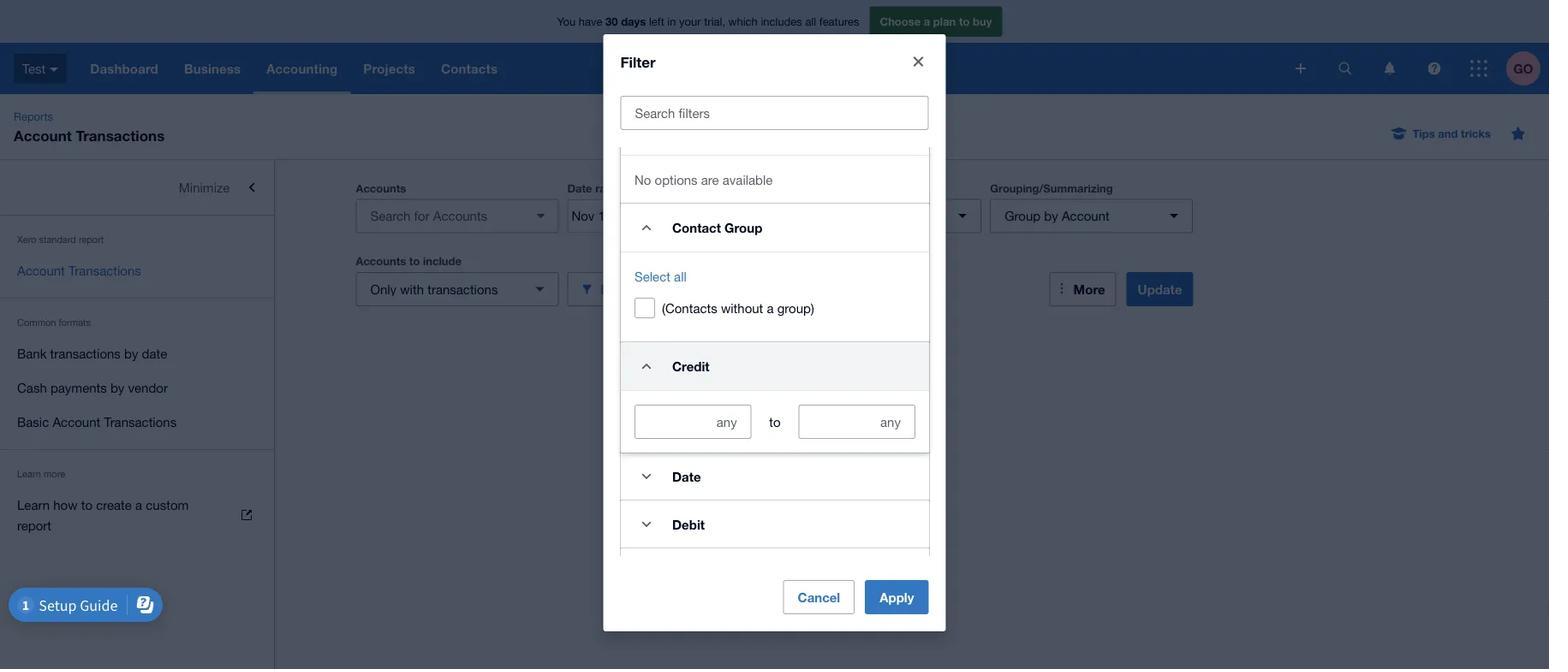 Task type: vqa. For each thing, say whether or not it's contained in the screenshot.
as
no



Task type: locate. For each thing, give the bounding box(es) containing it.
date inside filter dialog
[[672, 469, 701, 485]]

cash
[[17, 380, 47, 395]]

includes
[[761, 15, 802, 28]]

date right expand image
[[672, 469, 701, 485]]

account inside reports account transactions
[[14, 127, 72, 144]]

report down learn more
[[17, 518, 51, 533]]

transactions for reports account transactions
[[76, 127, 165, 144]]

a right create
[[135, 498, 142, 513]]

0 horizontal spatial a
[[135, 498, 142, 513]]

cancel
[[798, 590, 840, 606]]

go banner
[[0, 0, 1549, 94]]

1 horizontal spatial all
[[805, 15, 816, 28]]

filter left select
[[601, 282, 632, 297]]

no options are available
[[634, 172, 772, 187]]

choose
[[880, 15, 921, 28]]

1 vertical spatial by
[[124, 346, 138, 361]]

0 horizontal spatial date
[[567, 182, 592, 195]]

filter
[[620, 53, 656, 70], [601, 282, 632, 297]]

learn left more
[[17, 469, 41, 480]]

1 accounts from the top
[[356, 182, 406, 195]]

1 horizontal spatial date
[[672, 469, 701, 485]]

report up 'account transactions'
[[79, 234, 104, 245]]

tips and tricks
[[1413, 127, 1491, 140]]

accounts up "only"
[[356, 255, 406, 268]]

learn how to create a custom report link
[[0, 488, 274, 543]]

transactions down formats
[[50, 346, 121, 361]]

more
[[1074, 282, 1105, 297]]

0 horizontal spatial all
[[674, 269, 686, 284]]

a left group) on the top right of page
[[766, 300, 773, 315]]

1 horizontal spatial any number field
[[799, 406, 914, 438]]

contact
[[672, 220, 721, 235]]

Select start date field
[[568, 200, 652, 233]]

1 vertical spatial transactions
[[69, 263, 141, 278]]

you have 30 days left in your trial, which includes all features
[[557, 15, 859, 28]]

0 vertical spatial a
[[924, 15, 930, 28]]

choose a plan to buy
[[880, 15, 992, 28]]

accounts for accounts to include
[[356, 255, 406, 268]]

svg image
[[1339, 62, 1352, 75], [1428, 62, 1441, 75], [1296, 63, 1306, 74]]

0 vertical spatial date
[[567, 182, 592, 195]]

1 vertical spatial report
[[17, 518, 51, 533]]

account
[[14, 127, 72, 144], [1062, 209, 1110, 224], [17, 263, 65, 278], [53, 414, 100, 429]]

1 horizontal spatial group
[[1005, 209, 1041, 224]]

1 vertical spatial date
[[672, 469, 701, 485]]

transactions up the minimize button
[[76, 127, 165, 144]]

1 learn from the top
[[17, 469, 41, 480]]

0 horizontal spatial svg image
[[50, 67, 58, 72]]

have
[[579, 15, 602, 28]]

contact group
[[672, 220, 762, 235]]

account down reports link
[[14, 127, 72, 144]]

only with transactions button
[[356, 272, 559, 307]]

transactions down cash payments by vendor link
[[104, 414, 177, 429]]

0 vertical spatial transactions
[[76, 127, 165, 144]]

0 vertical spatial all
[[805, 15, 816, 28]]

date left range
[[567, 182, 592, 195]]

navigation inside go banner
[[77, 43, 1284, 94]]

group by account
[[1005, 209, 1110, 224]]

svg image left go at the top of the page
[[1470, 60, 1488, 77]]

1 vertical spatial transactions
[[50, 346, 121, 361]]

month
[[656, 182, 688, 195]]

2 vertical spatial a
[[135, 498, 142, 513]]

account inside "link"
[[17, 263, 65, 278]]

1 vertical spatial accounts
[[356, 255, 406, 268]]

this
[[632, 182, 653, 195]]

cash payments by vendor
[[17, 380, 168, 395]]

only
[[370, 282, 397, 297]]

apply
[[880, 590, 914, 606]]

svg image
[[1470, 60, 1488, 77], [1384, 62, 1395, 75], [50, 67, 58, 72]]

svg image inside test 'popup button'
[[50, 67, 58, 72]]

to inside filter dialog
[[769, 414, 780, 429]]

2 vertical spatial by
[[110, 380, 124, 395]]

collapse image
[[629, 210, 663, 245]]

more
[[44, 469, 65, 480]]

custom
[[146, 498, 189, 513]]

transactions inside 'link'
[[104, 414, 177, 429]]

date
[[142, 346, 167, 361]]

account down payments at bottom left
[[53, 414, 100, 429]]

are
[[701, 172, 719, 187]]

0 horizontal spatial report
[[17, 518, 51, 533]]

a left plan
[[924, 15, 930, 28]]

left
[[649, 15, 664, 28]]

2 horizontal spatial a
[[924, 15, 930, 28]]

0 vertical spatial by
[[1044, 209, 1058, 224]]

a
[[924, 15, 930, 28], [766, 300, 773, 315], [135, 498, 142, 513]]

all left features
[[805, 15, 816, 28]]

0 horizontal spatial group
[[724, 220, 762, 235]]

by left date in the bottom of the page
[[124, 346, 138, 361]]

reports
[[14, 110, 53, 123]]

svg image up tips and tricks button in the top of the page
[[1384, 62, 1395, 75]]

2 learn from the top
[[17, 498, 50, 513]]

date
[[567, 182, 592, 195], [672, 469, 701, 485]]

by for date
[[124, 346, 138, 361]]

2 any number field from the left
[[799, 406, 914, 438]]

apply button
[[865, 581, 929, 615]]

0 horizontal spatial any number field
[[635, 406, 750, 438]]

transactions inside popup button
[[427, 282, 498, 297]]

30
[[606, 15, 618, 28]]

0 vertical spatial report
[[79, 234, 104, 245]]

collapse image left credit on the left bottom of page
[[629, 349, 663, 383]]

test
[[22, 61, 46, 76]]

transactions down "include"
[[427, 282, 498, 297]]

go button
[[1506, 43, 1549, 94]]

any number field
[[635, 406, 750, 438], [799, 406, 914, 438]]

1 vertical spatial filter
[[601, 282, 632, 297]]

1 vertical spatial all
[[674, 269, 686, 284]]

group down grouping/summarizing
[[1005, 209, 1041, 224]]

by down grouping/summarizing
[[1044, 209, 1058, 224]]

1 horizontal spatial report
[[79, 234, 104, 245]]

2 horizontal spatial svg image
[[1428, 62, 1441, 75]]

2 vertical spatial transactions
[[104, 414, 177, 429]]

date range this month
[[567, 182, 688, 195]]

0 vertical spatial collapse image
[[629, 114, 663, 148]]

Search filters field
[[621, 97, 928, 129]]

2 collapse image from the top
[[629, 349, 663, 383]]

filter down days at the left of page
[[620, 53, 656, 70]]

accounts
[[356, 182, 406, 195], [356, 255, 406, 268]]

navigation
[[77, 43, 1284, 94]]

account down grouping/summarizing
[[1062, 209, 1110, 224]]

tips
[[1413, 127, 1435, 140]]

0 vertical spatial transactions
[[427, 282, 498, 297]]

account down xero on the left top of page
[[17, 263, 65, 278]]

0 vertical spatial learn
[[17, 469, 41, 480]]

by left vendor
[[110, 380, 124, 395]]

transactions inside reports account transactions
[[76, 127, 165, 144]]

2 horizontal spatial svg image
[[1470, 60, 1488, 77]]

only with transactions
[[370, 282, 498, 297]]

1 collapse image from the top
[[629, 114, 663, 148]]

transactions down xero standard report
[[69, 263, 141, 278]]

all
[[805, 15, 816, 28], [674, 269, 686, 284]]

accounts up accounts to include
[[356, 182, 406, 195]]

by
[[1044, 209, 1058, 224], [124, 346, 138, 361], [110, 380, 124, 395]]

0 vertical spatial accounts
[[356, 182, 406, 195]]

buy
[[973, 15, 992, 28]]

1 vertical spatial collapse image
[[629, 349, 663, 383]]

tricks
[[1461, 127, 1491, 140]]

go
[[1514, 61, 1533, 76]]

group inside filter dialog
[[724, 220, 762, 235]]

credit
[[672, 359, 709, 374]]

group right contact
[[724, 220, 762, 235]]

basic account transactions
[[17, 414, 177, 429]]

1 horizontal spatial transactions
[[427, 282, 498, 297]]

accounts to include
[[356, 255, 462, 268]]

more button
[[1050, 272, 1116, 307]]

0 horizontal spatial transactions
[[50, 346, 121, 361]]

1 vertical spatial learn
[[17, 498, 50, 513]]

learn inside learn how to create a custom report
[[17, 498, 50, 513]]

svg image right test
[[50, 67, 58, 72]]

all right select
[[674, 269, 686, 284]]

cancel button
[[783, 581, 855, 615]]

plan
[[933, 15, 956, 28]]

learn
[[17, 469, 41, 480], [17, 498, 50, 513]]

learn down learn more
[[17, 498, 50, 513]]

2 accounts from the top
[[356, 255, 406, 268]]

0 vertical spatial filter
[[620, 53, 656, 70]]

account transactions
[[17, 263, 141, 278]]

group
[[1005, 209, 1041, 224], [724, 220, 762, 235]]

bank transactions by date link
[[0, 337, 274, 371]]

1 vertical spatial a
[[766, 300, 773, 315]]

without
[[721, 300, 763, 315]]

Select end date field
[[652, 200, 736, 233]]

to
[[959, 15, 970, 28], [409, 255, 420, 268], [769, 414, 780, 429], [81, 498, 93, 513]]

all inside button
[[674, 269, 686, 284]]

1 horizontal spatial a
[[766, 300, 773, 315]]

collapse image up no
[[629, 114, 663, 148]]

transactions
[[76, 127, 165, 144], [69, 263, 141, 278], [104, 414, 177, 429]]

basic
[[17, 414, 49, 429]]

collapse image
[[629, 114, 663, 148], [629, 349, 663, 383]]

date for date range this month
[[567, 182, 592, 195]]

create
[[96, 498, 132, 513]]



Task type: describe. For each thing, give the bounding box(es) containing it.
(contacts without a group)
[[662, 300, 814, 315]]

select
[[634, 269, 670, 284]]

report inside learn how to create a custom report
[[17, 518, 51, 533]]

common formats
[[17, 317, 91, 328]]

xero
[[17, 234, 36, 245]]

filter dialog
[[603, 34, 946, 632]]

test button
[[0, 43, 77, 94]]

formats
[[59, 317, 91, 328]]

group by account button
[[990, 199, 1193, 233]]

update
[[1138, 282, 1182, 297]]

select all
[[634, 269, 686, 284]]

reports link
[[7, 108, 60, 125]]

bank
[[17, 346, 47, 361]]

a inside go banner
[[924, 15, 930, 28]]

standard
[[39, 234, 76, 245]]

tips and tricks button
[[1382, 120, 1501, 147]]

filter button
[[567, 272, 770, 307]]

with
[[400, 282, 424, 297]]

xero standard report
[[17, 234, 104, 245]]

in
[[667, 15, 676, 28]]

a inside filter dialog
[[766, 300, 773, 315]]

and
[[1438, 127, 1458, 140]]

learn for learn more
[[17, 469, 41, 480]]

expand image
[[629, 460, 663, 494]]

close image
[[901, 44, 936, 79]]

account inside 'link'
[[53, 414, 100, 429]]

minimize button
[[0, 170, 274, 205]]

basic account transactions link
[[0, 405, 274, 439]]

filter inside button
[[601, 282, 632, 297]]

features
[[819, 15, 859, 28]]

a inside learn how to create a custom report
[[135, 498, 142, 513]]

cash payments by vendor link
[[0, 371, 274, 405]]

minimize
[[179, 180, 230, 195]]

select all button
[[634, 266, 686, 287]]

payments
[[50, 380, 107, 395]]

accounts for accounts
[[356, 182, 406, 195]]

you
[[557, 15, 576, 28]]

(contacts
[[662, 300, 717, 315]]

common
[[17, 317, 56, 328]]

learn how to create a custom report
[[17, 498, 189, 533]]

debit
[[672, 517, 704, 532]]

0 horizontal spatial svg image
[[1296, 63, 1306, 74]]

by for vendor
[[110, 380, 124, 395]]

vendor
[[128, 380, 168, 395]]

include
[[423, 255, 462, 268]]

account inside popup button
[[1062, 209, 1110, 224]]

grouping/summarizing
[[990, 182, 1113, 195]]

group inside group by account popup button
[[1005, 209, 1041, 224]]

filter inside dialog
[[620, 53, 656, 70]]

1 any number field from the left
[[635, 406, 750, 438]]

1 horizontal spatial svg image
[[1339, 62, 1352, 75]]

bank transactions by date
[[17, 346, 167, 361]]

by inside popup button
[[1044, 209, 1058, 224]]

learn more
[[17, 469, 65, 480]]

no
[[634, 172, 651, 187]]

update button
[[1127, 272, 1193, 307]]

to inside learn how to create a custom report
[[81, 498, 93, 513]]

your
[[679, 15, 701, 28]]

to inside go banner
[[959, 15, 970, 28]]

date for date
[[672, 469, 701, 485]]

account transactions link
[[0, 253, 274, 288]]

1 horizontal spatial svg image
[[1384, 62, 1395, 75]]

all inside go banner
[[805, 15, 816, 28]]

days
[[621, 15, 646, 28]]

transactions inside "link"
[[69, 263, 141, 278]]

learn for learn how to create a custom report
[[17, 498, 50, 513]]

expand image
[[629, 508, 663, 542]]

trial,
[[704, 15, 725, 28]]

how
[[53, 498, 78, 513]]

reports account transactions
[[14, 110, 165, 144]]

which
[[728, 15, 758, 28]]

available
[[722, 172, 772, 187]]

range
[[595, 182, 626, 195]]

transactions for basic account transactions
[[104, 414, 177, 429]]

options
[[654, 172, 697, 187]]

group)
[[777, 300, 814, 315]]



